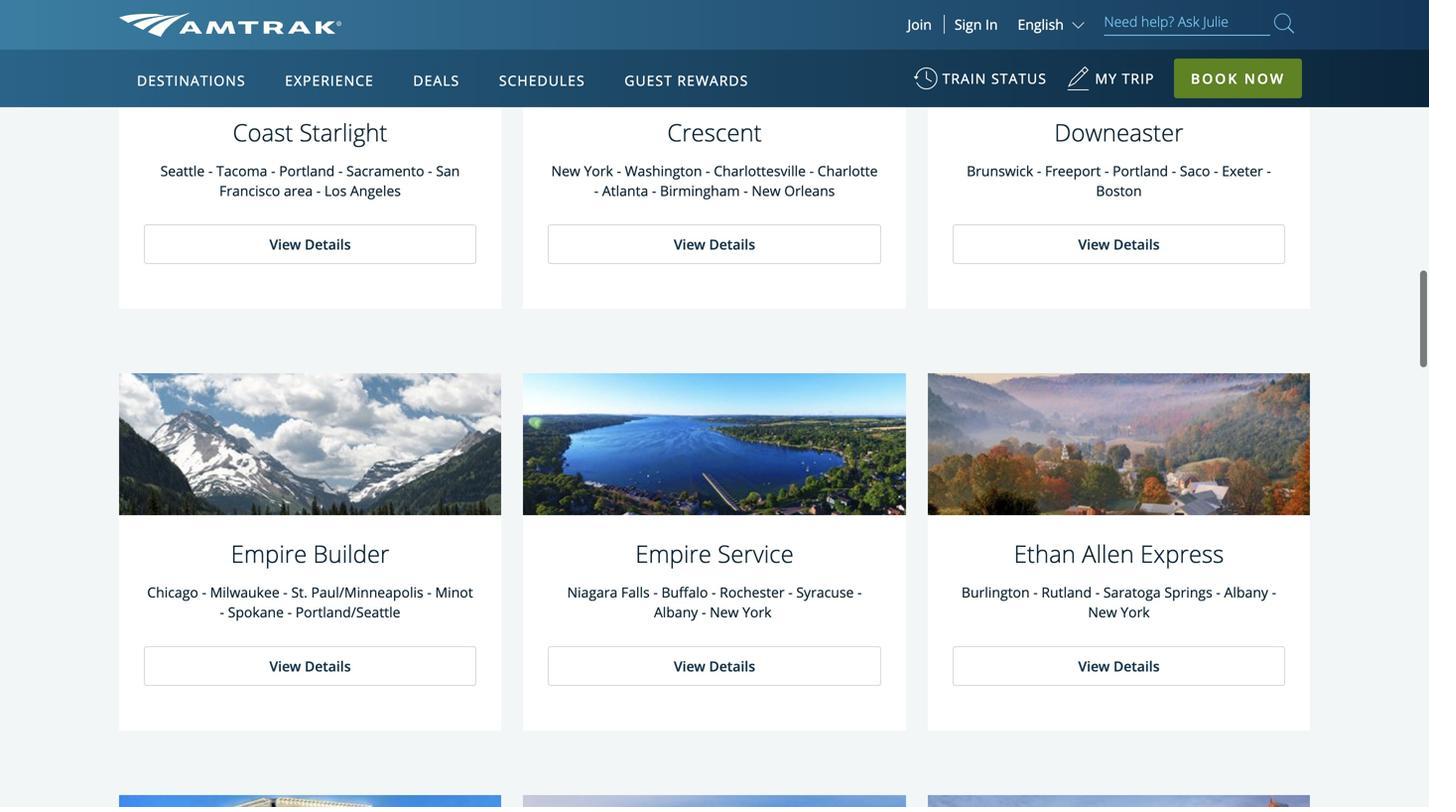Task type: vqa. For each thing, say whether or not it's contained in the screenshot.
Please enter your search item search box
yes



Task type: locate. For each thing, give the bounding box(es) containing it.
view details link
[[144, 225, 477, 264], [548, 225, 882, 264], [953, 225, 1286, 264], [144, 646, 477, 686], [548, 646, 882, 686], [953, 646, 1286, 686]]

york down saratoga
[[1121, 603, 1150, 622]]

san
[[436, 161, 460, 180]]

english button
[[1018, 15, 1090, 34]]

view down 'spokane'
[[270, 657, 301, 675]]

Please enter your search item search field
[[1105, 10, 1271, 36]]

experience
[[285, 71, 374, 90]]

portland inside brunswick - freeport - portland - saco - exeter - boston
[[1113, 161, 1169, 180]]

rochester
[[720, 583, 785, 602]]

train status link
[[914, 60, 1047, 108]]

train
[[943, 69, 987, 88]]

empire up the milwaukee
[[231, 538, 307, 570]]

rutland
[[1042, 583, 1092, 602]]

view details down "burlington - rutland - saratoga springs - albany - new york"
[[1079, 657, 1160, 675]]

details down boston
[[1114, 235, 1160, 254]]

view details link down boston
[[953, 225, 1286, 264]]

milwaukee
[[210, 583, 280, 602]]

burlington - rutland - saratoga springs - albany - new york
[[962, 583, 1277, 622]]

view details link down chicago - milwaukee - st. paul/minneapolis - minot - spokane - portland/seattle
[[144, 646, 477, 686]]

view down birmingham
[[674, 235, 706, 254]]

view down boston
[[1079, 235, 1110, 254]]

seattle
[[160, 161, 205, 180]]

book now button
[[1175, 59, 1303, 98]]

new
[[552, 161, 581, 180], [752, 181, 781, 200], [710, 603, 739, 622], [1089, 603, 1118, 622]]

my trip button
[[1067, 60, 1155, 108]]

portland inside seattle - tacoma - portland - sacramento - san francisco area - los angeles
[[279, 161, 335, 180]]

chicago
[[147, 583, 198, 602]]

details for coast starlight
[[305, 235, 351, 254]]

book now
[[1192, 69, 1286, 88]]

regions map image
[[193, 166, 670, 444]]

view details down area on the top left of page
[[270, 235, 351, 254]]

1 horizontal spatial albany
[[1225, 583, 1269, 602]]

details for crescent
[[709, 235, 756, 254]]

express
[[1141, 538, 1225, 570]]

view for empire service
[[674, 657, 706, 675]]

view for crescent
[[674, 235, 706, 254]]

view details down chicago - milwaukee - st. paul/minneapolis - minot - spokane - portland/seattle
[[270, 657, 351, 675]]

saco
[[1180, 161, 1211, 180]]

view details link for ethan allen express
[[953, 646, 1286, 686]]

0 horizontal spatial albany
[[654, 603, 698, 622]]

portland
[[279, 161, 335, 180], [1113, 161, 1169, 180]]

york up atlanta
[[584, 161, 613, 180]]

rewards
[[678, 71, 749, 90]]

albany down buffalo
[[654, 603, 698, 622]]

view details link down "burlington - rutland - saratoga springs - albany - new york"
[[953, 646, 1286, 686]]

empire up buffalo
[[636, 538, 712, 570]]

brunswick
[[967, 161, 1034, 180]]

view down niagara falls - buffalo - rochester - syracuse - albany - new york
[[674, 657, 706, 675]]

york down rochester
[[743, 603, 772, 622]]

train status
[[943, 69, 1047, 88]]

1 horizontal spatial empire
[[636, 538, 712, 570]]

view for empire builder
[[270, 657, 301, 675]]

view details link for coast starlight
[[144, 225, 477, 264]]

coast
[[233, 116, 293, 148]]

details for ethan allen express
[[1114, 657, 1160, 675]]

2 horizontal spatial york
[[1121, 603, 1150, 622]]

portland/seattle
[[296, 603, 401, 622]]

view details link down birmingham
[[548, 225, 882, 264]]

destinations button
[[129, 53, 254, 108]]

orleans
[[785, 181, 835, 200]]

1 vertical spatial albany
[[654, 603, 698, 622]]

1 horizontal spatial york
[[743, 603, 772, 622]]

details
[[305, 235, 351, 254], [709, 235, 756, 254], [1114, 235, 1160, 254], [305, 657, 351, 675], [709, 657, 756, 675], [1114, 657, 1160, 675]]

portland up boston
[[1113, 161, 1169, 180]]

0 horizontal spatial portland
[[279, 161, 335, 180]]

albany inside niagara falls - buffalo - rochester - syracuse - albany - new york
[[654, 603, 698, 622]]

details down los
[[305, 235, 351, 254]]

details for downeaster
[[1114, 235, 1160, 254]]

status
[[992, 69, 1047, 88]]

empire builder
[[231, 538, 390, 570]]

ethan allen express
[[1014, 538, 1225, 570]]

empire service
[[636, 538, 794, 570]]

deals
[[413, 71, 460, 90]]

-
[[208, 161, 213, 180], [271, 161, 276, 180], [338, 161, 343, 180], [428, 161, 433, 180], [617, 161, 622, 180], [706, 161, 710, 180], [810, 161, 814, 180], [1037, 161, 1042, 180], [1105, 161, 1110, 180], [1172, 161, 1177, 180], [1214, 161, 1219, 180], [1267, 161, 1272, 180], [316, 181, 321, 200], [594, 181, 599, 200], [652, 181, 657, 200], [744, 181, 748, 200], [202, 583, 207, 602], [283, 583, 288, 602], [427, 583, 432, 602], [654, 583, 658, 602], [712, 583, 716, 602], [789, 583, 793, 602], [858, 583, 862, 602], [1034, 583, 1038, 602], [1096, 583, 1100, 602], [1217, 583, 1221, 602], [1273, 583, 1277, 602], [220, 603, 224, 622], [288, 603, 292, 622], [702, 603, 706, 622]]

view details down boston
[[1079, 235, 1160, 254]]

2 empire from the left
[[636, 538, 712, 570]]

niagara
[[567, 583, 618, 602]]

angeles
[[350, 181, 401, 200]]

details down portland/seattle
[[305, 657, 351, 675]]

view for downeaster
[[1079, 235, 1110, 254]]

starlight
[[300, 116, 388, 148]]

springs
[[1165, 583, 1213, 602]]

2 portland from the left
[[1113, 161, 1169, 180]]

experience button
[[277, 53, 382, 108]]

view down "burlington - rutland - saratoga springs - albany - new york"
[[1079, 657, 1110, 675]]

1 portland from the left
[[279, 161, 335, 180]]

francisco
[[219, 181, 280, 200]]

view details
[[270, 235, 351, 254], [674, 235, 756, 254], [1079, 235, 1160, 254], [270, 657, 351, 675], [674, 657, 756, 675], [1079, 657, 1160, 675]]

english
[[1018, 15, 1064, 34]]

charlotte
[[818, 161, 878, 180]]

view details for empire service
[[674, 657, 756, 675]]

atlanta
[[602, 181, 649, 200]]

view details for coast starlight
[[270, 235, 351, 254]]

exeter
[[1223, 161, 1264, 180]]

view details link down area on the top left of page
[[144, 225, 477, 264]]

details down "burlington - rutland - saratoga springs - albany - new york"
[[1114, 657, 1160, 675]]

details down niagara falls - buffalo - rochester - syracuse - albany - new york
[[709, 657, 756, 675]]

application
[[193, 166, 670, 444]]

view details link down niagara falls - buffalo - rochester - syracuse - albany - new york
[[548, 646, 882, 686]]

portland up area on the top left of page
[[279, 161, 335, 180]]

details down birmingham
[[709, 235, 756, 254]]

0 vertical spatial albany
[[1225, 583, 1269, 602]]

view details down birmingham
[[674, 235, 756, 254]]

view down area on the top left of page
[[270, 235, 301, 254]]

brunswick - freeport - portland - saco - exeter - boston
[[967, 161, 1272, 200]]

1 empire from the left
[[231, 538, 307, 570]]

syracuse
[[797, 583, 854, 602]]

york
[[584, 161, 613, 180], [743, 603, 772, 622], [1121, 603, 1150, 622]]

sign in
[[955, 15, 998, 34]]

0 horizontal spatial empire
[[231, 538, 307, 570]]

new down saratoga
[[1089, 603, 1118, 622]]

builder
[[313, 538, 390, 570]]

service
[[718, 538, 794, 570]]

view
[[270, 235, 301, 254], [674, 235, 706, 254], [1079, 235, 1110, 254], [270, 657, 301, 675], [674, 657, 706, 675], [1079, 657, 1110, 675]]

crescent
[[668, 116, 762, 148]]

albany
[[1225, 583, 1269, 602], [654, 603, 698, 622]]

view details down niagara falls - buffalo - rochester - syracuse - albany - new york
[[674, 657, 756, 675]]

new down rochester
[[710, 603, 739, 622]]

banner
[[0, 0, 1430, 459]]

birmingham
[[660, 181, 740, 200]]

1 horizontal spatial portland
[[1113, 161, 1169, 180]]

guest rewards button
[[617, 53, 757, 108]]

empire
[[231, 538, 307, 570], [636, 538, 712, 570]]

0 horizontal spatial york
[[584, 161, 613, 180]]

albany right springs
[[1225, 583, 1269, 602]]



Task type: describe. For each thing, give the bounding box(es) containing it.
allen
[[1082, 538, 1135, 570]]

in
[[986, 15, 998, 34]]

view details link for crescent
[[548, 225, 882, 264]]

downeaster
[[1055, 116, 1184, 148]]

banner containing join
[[0, 0, 1430, 459]]

my
[[1096, 69, 1118, 88]]

schedules
[[499, 71, 585, 90]]

st.
[[291, 583, 308, 602]]

ethan
[[1014, 538, 1076, 570]]

washington
[[625, 161, 702, 180]]

join
[[908, 15, 932, 34]]

amtrak image
[[119, 13, 342, 37]]

los
[[325, 181, 347, 200]]

new down the schedules
[[552, 161, 581, 180]]

book
[[1192, 69, 1239, 88]]

my trip
[[1096, 69, 1155, 88]]

new inside "burlington - rutland - saratoga springs - albany - new york"
[[1089, 603, 1118, 622]]

view details for ethan allen express
[[1079, 657, 1160, 675]]

schedules link
[[491, 50, 593, 107]]

coast starlight
[[233, 116, 388, 148]]

seattle - tacoma - portland - sacramento - san francisco area - los angeles
[[160, 161, 460, 200]]

york inside niagara falls - buffalo - rochester - syracuse - albany - new york
[[743, 603, 772, 622]]

view for coast starlight
[[270, 235, 301, 254]]

view details for downeaster
[[1079, 235, 1160, 254]]

details for empire builder
[[305, 657, 351, 675]]

tacoma
[[216, 161, 268, 180]]

sign
[[955, 15, 982, 34]]

portland for coast starlight
[[279, 161, 335, 180]]

deals button
[[406, 53, 468, 108]]

view details for empire builder
[[270, 657, 351, 675]]

saratoga
[[1104, 583, 1161, 602]]

buffalo
[[662, 583, 708, 602]]

portland for downeaster
[[1113, 161, 1169, 180]]

sacramento
[[347, 161, 425, 180]]

details for empire service
[[709, 657, 756, 675]]

new inside niagara falls - buffalo - rochester - syracuse - albany - new york
[[710, 603, 739, 622]]

freeport
[[1046, 161, 1101, 180]]

chicago - milwaukee - st. paul/minneapolis - minot - spokane - portland/seattle
[[147, 583, 473, 622]]

view details link for empire builder
[[144, 646, 477, 686]]

burlington
[[962, 583, 1030, 602]]

boston
[[1097, 181, 1142, 200]]

view for ethan allen express
[[1079, 657, 1110, 675]]

falls
[[621, 583, 650, 602]]

view details link for downeaster
[[953, 225, 1286, 264]]

york inside the new york - washington - charlottesville - charlotte - atlanta - birmingham - new orleans
[[584, 161, 613, 180]]

guest
[[625, 71, 673, 90]]

albany inside "burlington - rutland - saratoga springs - albany - new york"
[[1225, 583, 1269, 602]]

new down charlottesville
[[752, 181, 781, 200]]

area
[[284, 181, 313, 200]]

spokane
[[228, 603, 284, 622]]

empire for empire service
[[636, 538, 712, 570]]

new york - washington - charlottesville - charlotte - atlanta - birmingham - new orleans
[[552, 161, 878, 200]]

trip
[[1123, 69, 1155, 88]]

charlottesville
[[714, 161, 806, 180]]

search icon image
[[1275, 9, 1295, 37]]

now
[[1245, 69, 1286, 88]]

sign in button
[[955, 15, 998, 34]]

view details link for empire service
[[548, 646, 882, 686]]

empire for empire builder
[[231, 538, 307, 570]]

destinations
[[137, 71, 246, 90]]

minot
[[435, 583, 473, 602]]

york inside "burlington - rutland - saratoga springs - albany - new york"
[[1121, 603, 1150, 622]]

paul/minneapolis
[[311, 583, 424, 602]]

view details for crescent
[[674, 235, 756, 254]]

niagara falls - buffalo - rochester - syracuse - albany - new york
[[567, 583, 862, 622]]

guest rewards
[[625, 71, 749, 90]]

join button
[[896, 15, 945, 34]]



